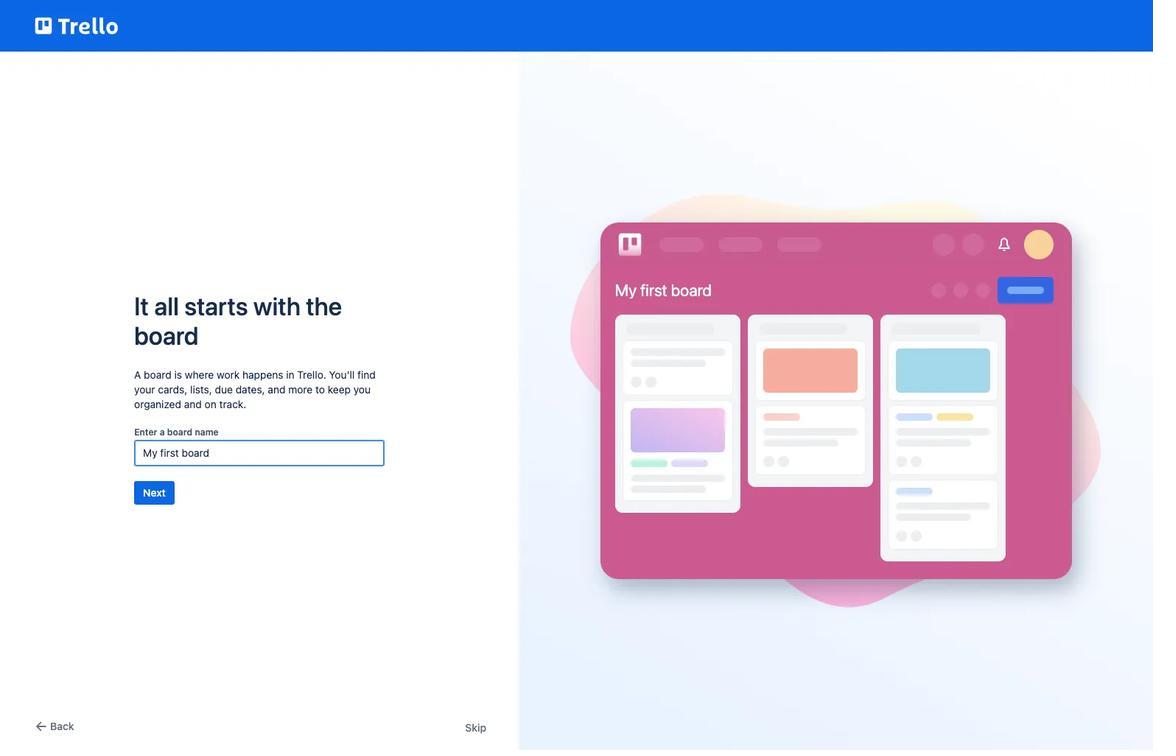 Task type: vqa. For each thing, say whether or not it's contained in the screenshot.
Workspace views
no



Task type: describe. For each thing, give the bounding box(es) containing it.
you'll
[[329, 368, 355, 381]]

all
[[154, 291, 179, 321]]

my first board
[[615, 281, 712, 300]]

a
[[160, 427, 165, 438]]

trello.
[[297, 368, 326, 381]]

to
[[315, 383, 325, 396]]

track.
[[219, 398, 246, 410]]

0 horizontal spatial and
[[184, 398, 202, 410]]

keep
[[328, 383, 351, 396]]

first
[[640, 281, 667, 300]]

the
[[306, 291, 342, 321]]

dates,
[[236, 383, 265, 396]]

back button
[[32, 718, 74, 735]]

back
[[50, 720, 74, 732]]

skip button
[[465, 721, 486, 735]]

cards,
[[158, 383, 187, 396]]

it all starts with the board
[[134, 291, 342, 350]]

find
[[357, 368, 376, 381]]

board inside it all starts with the board
[[134, 321, 199, 350]]

name
[[195, 427, 219, 438]]

next button
[[134, 481, 175, 505]]

work
[[217, 368, 240, 381]]

is
[[174, 368, 182, 381]]



Task type: locate. For each thing, give the bounding box(es) containing it.
next
[[143, 486, 166, 499]]

board up is
[[134, 321, 199, 350]]

board inside a board is where work happens in trello. you'll find your cards, lists, due dates, and more to keep you organized and on track.
[[144, 368, 172, 381]]

more
[[288, 383, 313, 396]]

and
[[268, 383, 285, 396], [184, 398, 202, 410]]

in
[[286, 368, 294, 381]]

happens
[[242, 368, 283, 381]]

and down happens at the left of page
[[268, 383, 285, 396]]

board right a
[[167, 427, 192, 438]]

skip
[[465, 721, 486, 734]]

a board is where work happens in trello. you'll find your cards, lists, due dates, and more to keep you organized and on track.
[[134, 368, 376, 410]]

board
[[671, 281, 712, 300], [134, 321, 199, 350], [144, 368, 172, 381], [167, 427, 192, 438]]

due
[[215, 383, 233, 396]]

a
[[134, 368, 141, 381]]

trello image
[[615, 230, 644, 259]]

where
[[185, 368, 214, 381]]

your
[[134, 383, 155, 396]]

board up your on the bottom of the page
[[144, 368, 172, 381]]

with
[[253, 291, 301, 321]]

1 vertical spatial and
[[184, 398, 202, 410]]

board right first
[[671, 281, 712, 300]]

1 horizontal spatial and
[[268, 383, 285, 396]]

and down 'lists,'
[[184, 398, 202, 410]]

lists,
[[190, 383, 212, 396]]

Enter a board name text field
[[134, 440, 385, 466]]

trello image
[[32, 9, 121, 43]]

on
[[205, 398, 216, 410]]

0 vertical spatial and
[[268, 383, 285, 396]]

enter a board name
[[134, 427, 219, 438]]

it
[[134, 291, 149, 321]]

enter
[[134, 427, 157, 438]]

organized
[[134, 398, 181, 410]]

you
[[353, 383, 371, 396]]

my
[[615, 281, 637, 300]]

starts
[[184, 291, 248, 321]]



